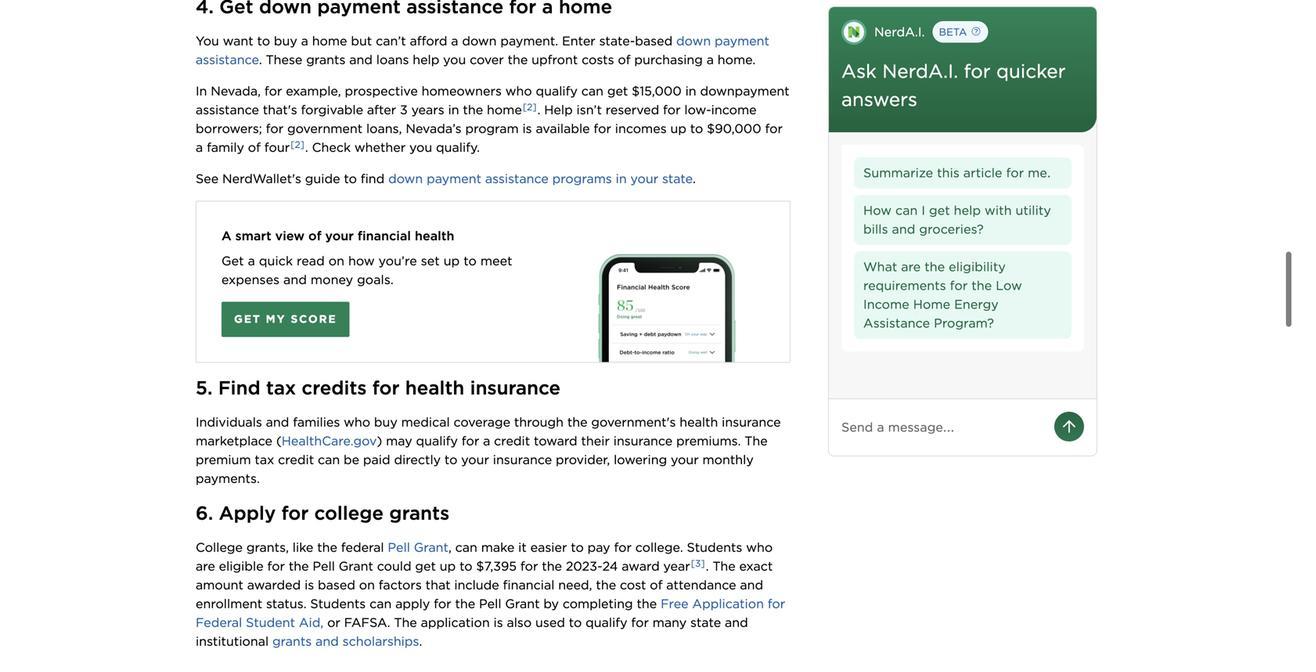 Task type: vqa. For each thing, say whether or not it's contained in the screenshot.
write
no



Task type: locate. For each thing, give the bounding box(es) containing it.
qualify up help
[[536, 83, 578, 99]]

0 vertical spatial grants
[[306, 52, 346, 67]]

1 vertical spatial up
[[444, 253, 460, 268]]

1 vertical spatial help
[[954, 203, 981, 218]]

for inside the . the exact amount awarded is based on factors that include financial need, the cost of attendance and enrollment status. students can apply for the pell grant by completing the
[[434, 596, 451, 611]]

0 horizontal spatial you
[[409, 140, 432, 155]]

payment down qualify.
[[427, 171, 482, 186]]

home
[[312, 33, 347, 48], [487, 102, 522, 117]]

1 horizontal spatial down
[[462, 33, 497, 48]]

1 vertical spatial grant
[[339, 559, 373, 574]]

0 vertical spatial financial
[[358, 228, 411, 243]]

2 horizontal spatial in
[[685, 83, 697, 99]]

2 vertical spatial is
[[494, 615, 503, 630]]

get left my
[[234, 312, 261, 326]]

that's
[[263, 102, 297, 117]]

also
[[507, 615, 532, 630]]

0 vertical spatial who
[[506, 83, 532, 99]]

0 vertical spatial qualify
[[536, 83, 578, 99]]

for inside what are the eligibility requirements for the low income home energy assistance program?
[[950, 278, 968, 293]]

0 horizontal spatial on
[[329, 253, 345, 268]]

2 horizontal spatial pell
[[479, 596, 501, 611]]

help up groceries?
[[954, 203, 981, 218]]

loans
[[376, 52, 409, 67]]

for down it
[[521, 559, 538, 574]]

2023-
[[566, 559, 603, 574]]

you down you want to buy a home but can't afford a down payment. enter state-based
[[443, 52, 466, 67]]

can't
[[376, 33, 406, 48]]

0 vertical spatial credit
[[494, 433, 530, 449]]

0 vertical spatial [2] button
[[513, 94, 547, 128]]

are
[[901, 259, 921, 274], [196, 559, 215, 574]]

fafsa.
[[344, 615, 390, 630]]

for down more information about beta image
[[964, 60, 991, 83]]

their
[[581, 433, 610, 449]]

see
[[196, 171, 219, 186]]

0 horizontal spatial grant
[[339, 559, 373, 574]]

pell down "college grants, like the federal pell grant"
[[313, 559, 335, 574]]

a right "afford"
[[451, 33, 458, 48]]

in up low-
[[685, 83, 697, 99]]

1 horizontal spatial payment
[[715, 33, 770, 48]]

for inside or fafsa. the application is also used to qualify for many state and institutional
[[631, 615, 649, 630]]

1 horizontal spatial in
[[616, 171, 627, 186]]

1 vertical spatial get
[[234, 312, 261, 326]]

get my score
[[234, 312, 337, 326]]

based inside the . the exact amount awarded is based on factors that include financial need, the cost of attendance and enrollment status. students can apply for the pell grant by completing the
[[318, 577, 355, 593]]

grants and scholarships link
[[269, 634, 419, 649]]

1 horizontal spatial financial
[[503, 577, 555, 593]]

loans,
[[366, 121, 402, 136]]

the up monthly
[[745, 433, 768, 449]]

how can i get help with utility bills and groceries? button
[[854, 195, 1072, 245]]

how can i get help with utility bills and groceries?
[[864, 203, 1051, 237]]

of left four
[[248, 140, 261, 155]]

pell up "could"
[[388, 540, 410, 555]]

0 horizontal spatial the
[[394, 615, 417, 630]]

assistance up borrowers;
[[196, 102, 259, 117]]

i
[[922, 203, 925, 218]]

for inside free application for federal student aid,
[[768, 596, 785, 611]]

toward
[[534, 433, 578, 449]]

coverage
[[454, 414, 511, 430]]

0 vertical spatial help
[[413, 52, 440, 67]]

scholarships
[[343, 634, 419, 649]]

up inside get a quick read on how you're set up to meet expenses and money goals.
[[444, 253, 460, 268]]

assistance inside in nevada, for example, prospective homeowners who qualify can get $15,000 in downpayment assistance that's forgivable after 3 years in the home
[[196, 102, 259, 117]]

a
[[301, 33, 308, 48], [451, 33, 458, 48], [707, 52, 714, 67], [196, 140, 203, 155], [248, 253, 255, 268], [483, 433, 490, 449]]

the down apply
[[394, 615, 417, 630]]

pell down include
[[479, 596, 501, 611]]

2 horizontal spatial grant
[[505, 596, 540, 611]]

state for and
[[691, 615, 721, 630]]

2 vertical spatial up
[[440, 559, 456, 574]]

1 vertical spatial state
[[691, 615, 721, 630]]

the inside ) may qualify for a credit toward their insurance premiums. the premium tax credit can be paid directly to your insurance provider, lowering your monthly payments.
[[745, 433, 768, 449]]

1 horizontal spatial [2] button
[[513, 94, 547, 128]]

and inside get a quick read on how you're set up to meet expenses and money goals.
[[283, 272, 307, 287]]

is inside or fafsa. the application is also used to qualify for many state and institutional
[[494, 615, 503, 630]]

0 horizontal spatial pell
[[313, 559, 335, 574]]

2 horizontal spatial the
[[745, 433, 768, 449]]

health up medical
[[405, 376, 465, 399]]

grants up example,
[[306, 52, 346, 67]]

qualify.
[[436, 140, 480, 155]]

the right like
[[317, 540, 337, 555]]

answers
[[842, 88, 918, 111]]

the inside the . the exact amount awarded is based on factors that include financial need, the cost of attendance and enrollment status. students can apply for the pell grant by completing the
[[713, 559, 736, 574]]

programs
[[552, 171, 612, 186]]

1 vertical spatial [2]
[[291, 139, 304, 150]]

but
[[351, 33, 372, 48]]

and inside or fafsa. the application is also used to qualify for many state and institutional
[[725, 615, 748, 630]]

2 vertical spatial who
[[746, 540, 773, 555]]

. left check
[[305, 140, 308, 155]]

your up how
[[325, 228, 354, 243]]

the down the cost
[[637, 596, 657, 611]]

grant up also
[[505, 596, 540, 611]]

1 horizontal spatial qualify
[[536, 83, 578, 99]]

your down premiums.
[[671, 452, 699, 467]]

0 horizontal spatial is
[[305, 577, 314, 593]]

based
[[635, 33, 673, 48], [318, 577, 355, 593]]

tax right find
[[266, 376, 296, 399]]

[2]
[[523, 101, 537, 113], [291, 139, 304, 150]]

2 vertical spatial qualify
[[586, 615, 628, 630]]

0 vertical spatial students
[[687, 540, 742, 555]]

,
[[449, 540, 452, 555]]

the up requirements at the top right of the page
[[925, 259, 945, 274]]

grant up that on the bottom left of the page
[[414, 540, 449, 555]]

for down "exact"
[[768, 596, 785, 611]]

1 horizontal spatial help
[[954, 203, 981, 218]]

1 vertical spatial nerda.i.
[[883, 60, 958, 83]]

amount
[[196, 577, 243, 593]]

easier
[[530, 540, 567, 555]]

0 horizontal spatial who
[[344, 414, 370, 430]]

1 vertical spatial credit
[[278, 452, 314, 467]]

insurance up monthly
[[722, 414, 781, 430]]

tax down marketplace
[[255, 452, 274, 467]]

[2] right four
[[291, 139, 304, 150]]

0 vertical spatial the
[[745, 433, 768, 449]]

and inside the . the exact amount awarded is based on factors that include financial need, the cost of attendance and enrollment status. students can apply for the pell grant by completing the
[[740, 577, 763, 593]]

0 vertical spatial pell
[[388, 540, 410, 555]]

in down homeowners
[[448, 102, 459, 117]]

or
[[327, 615, 340, 630]]

2 horizontal spatial down
[[676, 33, 711, 48]]

up inside the . help isn't reserved for low-income borrowers; for government loans, nevada's program is available for incomes up to $90,000 for a family of four
[[671, 121, 687, 136]]

is up status.
[[305, 577, 314, 593]]

nevada,
[[211, 83, 261, 99]]

0 vertical spatial [2]
[[523, 101, 537, 113]]

for inside the ask nerda.i. for quicker answers
[[964, 60, 991, 83]]

payment up home.
[[715, 33, 770, 48]]

students up or
[[310, 596, 366, 611]]

. these grants and loans help you cover the upfront costs of purchasing a home.
[[259, 52, 756, 67]]

buy up )
[[374, 414, 398, 430]]

$7,395
[[476, 559, 517, 574]]

1 vertical spatial based
[[318, 577, 355, 593]]

the up their
[[567, 414, 588, 430]]

financial up by
[[503, 577, 555, 593]]

1 vertical spatial is
[[305, 577, 314, 593]]

0 vertical spatial based
[[635, 33, 673, 48]]

1 vertical spatial students
[[310, 596, 366, 611]]

reserved
[[606, 102, 659, 117]]

get inside get a quick read on how you're set up to meet expenses and money goals.
[[222, 253, 244, 268]]

1 vertical spatial you
[[409, 140, 432, 155]]

your down incomes
[[631, 171, 659, 186]]

apply
[[219, 502, 276, 524]]

1 horizontal spatial buy
[[374, 414, 398, 430]]

of right the cost
[[650, 577, 663, 593]]

to right directly
[[445, 452, 458, 467]]

for up energy
[[950, 278, 968, 293]]

insurance inside individuals and families who buy medical coverage through the government's health insurance marketplace (
[[722, 414, 781, 430]]

to right 'want'
[[257, 33, 270, 48]]

2 vertical spatial grant
[[505, 596, 540, 611]]

0 horizontal spatial home
[[312, 33, 347, 48]]

the down payment.
[[508, 52, 528, 67]]

ask nerda.i. for quicker answers
[[842, 60, 1066, 111]]

healthcare.gov link
[[282, 433, 377, 449]]

based up or
[[318, 577, 355, 593]]

1 vertical spatial on
[[359, 577, 375, 593]]

[2] for bottom [2] popup button
[[291, 139, 304, 150]]

a left family
[[196, 140, 203, 155]]

pell inside , can make it easier to pay for college. students who are eligible for the pell grant could get up to $7,395 for the 2023-24 award year
[[313, 559, 335, 574]]

the
[[745, 433, 768, 449], [713, 559, 736, 574], [394, 615, 417, 630]]

0 horizontal spatial help
[[413, 52, 440, 67]]

state inside or fafsa. the application is also used to qualify for many state and institutional
[[691, 615, 721, 630]]

1 vertical spatial buy
[[374, 414, 398, 430]]

goals.
[[357, 272, 394, 287]]

can inside how can i get help with utility bills and groceries?
[[896, 203, 918, 218]]

0 vertical spatial on
[[329, 253, 345, 268]]

your down individuals and families who buy medical coverage through the government's health insurance marketplace (
[[461, 452, 489, 467]]

and down read on the top left of the page
[[283, 272, 307, 287]]

1 horizontal spatial on
[[359, 577, 375, 593]]

factors
[[379, 577, 422, 593]]

can up isn't
[[582, 83, 604, 99]]

state-
[[599, 33, 635, 48]]

on
[[329, 253, 345, 268], [359, 577, 375, 593]]

1 vertical spatial [2] button
[[280, 131, 315, 166]]

0 vertical spatial assistance
[[196, 52, 259, 67]]

[2] button
[[513, 94, 547, 128], [280, 131, 315, 166]]

may
[[386, 433, 412, 449]]

can down healthcare.gov link
[[318, 452, 340, 467]]

need,
[[558, 577, 592, 593]]

can right ,
[[455, 540, 477, 555]]

and inside how can i get help with utility bills and groceries?
[[892, 222, 916, 237]]

qualify down medical
[[416, 433, 458, 449]]

and inside individuals and families who buy medical coverage through the government's health insurance marketplace (
[[266, 414, 289, 430]]

home left but
[[312, 33, 347, 48]]

get up the reserved
[[607, 83, 628, 99]]

home inside in nevada, for example, prospective homeowners who qualify can get $15,000 in downpayment assistance that's forgivable after 3 years in the home
[[487, 102, 522, 117]]

0 vertical spatial up
[[671, 121, 687, 136]]

to left find
[[344, 171, 357, 186]]

for up four
[[266, 121, 284, 136]]

qualify inside or fafsa. the application is also used to qualify for many state and institutional
[[586, 615, 628, 630]]

what are the eligibility requirements for the low income home energy assistance program?
[[864, 259, 1022, 331]]

nerda.i.
[[874, 24, 925, 40], [883, 60, 958, 83]]

available
[[536, 121, 590, 136]]

on up money
[[329, 253, 345, 268]]

to up "2023-" at bottom
[[571, 540, 584, 555]]

credit down through
[[494, 433, 530, 449]]

individuals
[[196, 414, 262, 430]]

1 vertical spatial financial
[[503, 577, 555, 593]]

in
[[196, 83, 207, 99]]

. inside the . the exact amount awarded is based on factors that include financial need, the cost of attendance and enrollment status. students can apply for the pell grant by completing the
[[706, 559, 709, 574]]

the right [3]
[[713, 559, 736, 574]]

0 vertical spatial state
[[662, 171, 693, 186]]

1 vertical spatial health
[[405, 376, 465, 399]]

. inside the . help isn't reserved for low-income borrowers; for government loans, nevada's program is available for incomes up to $90,000 for a family of four
[[537, 102, 541, 117]]

grants down aid,
[[272, 634, 312, 649]]

0 vertical spatial payment
[[715, 33, 770, 48]]

who up "exact"
[[746, 540, 773, 555]]

2 horizontal spatial is
[[523, 121, 532, 136]]

1 vertical spatial are
[[196, 559, 215, 574]]

for down that on the bottom left of the page
[[434, 596, 451, 611]]

you want to buy a home but can't afford a down payment. enter state-based
[[196, 33, 673, 48]]

nerda.i. left beta
[[874, 24, 925, 40]]

health
[[415, 228, 454, 243], [405, 376, 465, 399], [680, 414, 718, 430]]

costs
[[582, 52, 614, 67]]

grants up pell grant "link"
[[389, 502, 450, 524]]

years
[[411, 102, 444, 117]]

for up awarded
[[267, 559, 285, 574]]

0 vertical spatial are
[[901, 259, 921, 274]]

you down nevada's
[[409, 140, 432, 155]]

based up "purchasing"
[[635, 33, 673, 48]]

the inside in nevada, for example, prospective homeowners who qualify can get $15,000 in downpayment assistance that's forgivable after 3 years in the home
[[463, 102, 483, 117]]

1 horizontal spatial home
[[487, 102, 522, 117]]

1 horizontal spatial get
[[607, 83, 628, 99]]

attendance
[[666, 577, 736, 593]]

1 vertical spatial tax
[[255, 452, 274, 467]]

)
[[377, 433, 382, 449]]

assistance inside down payment assistance
[[196, 52, 259, 67]]

2 vertical spatial the
[[394, 615, 417, 630]]

. down apply
[[419, 634, 422, 649]]

make
[[481, 540, 515, 555]]

1 horizontal spatial is
[[494, 615, 503, 630]]

0 vertical spatial buy
[[274, 33, 297, 48]]

health inside individuals and families who buy medical coverage through the government's health insurance marketplace (
[[680, 414, 718, 430]]

prospective
[[345, 83, 418, 99]]

0 horizontal spatial based
[[318, 577, 355, 593]]

the down homeowners
[[463, 102, 483, 117]]

find
[[218, 376, 261, 399]]

students inside the . the exact amount awarded is based on factors that include financial need, the cost of attendance and enrollment status. students can apply for the pell grant by completing the
[[310, 596, 366, 611]]

payment
[[715, 33, 770, 48], [427, 171, 482, 186]]

1 vertical spatial home
[[487, 102, 522, 117]]

pell inside the . the exact amount awarded is based on factors that include financial need, the cost of attendance and enrollment status. students can apply for the pell grant by completing the
[[479, 596, 501, 611]]

1 horizontal spatial students
[[687, 540, 742, 555]]

pell
[[388, 540, 410, 555], [313, 559, 335, 574], [479, 596, 501, 611]]

a left home.
[[707, 52, 714, 67]]

award
[[622, 559, 660, 574]]

2 vertical spatial get
[[415, 559, 436, 574]]

and right "bills"
[[892, 222, 916, 237]]

smart
[[235, 228, 271, 243]]

summarize
[[864, 165, 933, 180]]

. for help
[[537, 102, 541, 117]]

grant down federal
[[339, 559, 373, 574]]

in right programs
[[616, 171, 627, 186]]

0 vertical spatial you
[[443, 52, 466, 67]]

for down coverage
[[462, 433, 479, 449]]

grant
[[414, 540, 449, 555], [339, 559, 373, 574], [505, 596, 540, 611]]

1 vertical spatial get
[[929, 203, 950, 218]]

help inside how can i get help with utility bills and groceries?
[[954, 203, 981, 218]]

0 vertical spatial get
[[607, 83, 628, 99]]

tax
[[266, 376, 296, 399], [255, 452, 274, 467]]

grants
[[306, 52, 346, 67], [389, 502, 450, 524], [272, 634, 312, 649]]

[2] left help
[[523, 101, 537, 113]]

buy up these
[[274, 33, 297, 48]]

1 vertical spatial payment
[[427, 171, 482, 186]]

payment.
[[501, 33, 558, 48]]

credits
[[302, 376, 367, 399]]

income
[[864, 297, 910, 312]]

low-
[[685, 102, 711, 117]]

students up [3]
[[687, 540, 742, 555]]

used
[[536, 615, 565, 630]]

buy inside individuals and families who buy medical coverage through the government's health insurance marketplace (
[[374, 414, 398, 430]]

0 horizontal spatial in
[[448, 102, 459, 117]]

0 horizontal spatial get
[[415, 559, 436, 574]]

and down application
[[725, 615, 748, 630]]

is left also
[[494, 615, 503, 630]]

state down application
[[691, 615, 721, 630]]

0 horizontal spatial [2] button
[[280, 131, 315, 166]]

borrowers;
[[196, 121, 262, 136]]

program
[[465, 121, 519, 136]]

want
[[223, 33, 253, 48]]

a inside ) may qualify for a credit toward their insurance premiums. the premium tax credit can be paid directly to your insurance provider, lowering your monthly payments.
[[483, 433, 490, 449]]

of inside the . help isn't reserved for low-income borrowers; for government loans, nevada's program is available for incomes up to $90,000 for a family of four
[[248, 140, 261, 155]]

the down like
[[289, 559, 309, 574]]

1 vertical spatial qualify
[[416, 433, 458, 449]]

down payment assistance link
[[196, 33, 773, 67]]

tax inside ) may qualify for a credit toward their insurance premiums. the premium tax credit can be paid directly to your insurance provider, lowering your monthly payments.
[[255, 452, 274, 467]]

1 vertical spatial pell
[[313, 559, 335, 574]]

get down pell grant "link"
[[415, 559, 436, 574]]

1 vertical spatial the
[[713, 559, 736, 574]]

. right [3]
[[706, 559, 709, 574]]

insurance up through
[[470, 376, 561, 399]]

who inside in nevada, for example, prospective homeowners who qualify can get $15,000 in downpayment assistance that's forgivable after 3 years in the home
[[506, 83, 532, 99]]

program?
[[934, 316, 994, 331]]

and down but
[[349, 52, 373, 67]]

payments.
[[196, 471, 260, 486]]

0 vertical spatial get
[[222, 253, 244, 268]]

can inside ) may qualify for a credit toward their insurance premiums. the premium tax credit can be paid directly to your insurance provider, lowering your monthly payments.
[[318, 452, 340, 467]]

example,
[[286, 83, 341, 99]]

help down "afford"
[[413, 52, 440, 67]]

a up "expenses"
[[248, 253, 255, 268]]

1 horizontal spatial the
[[713, 559, 736, 574]]

0 horizontal spatial are
[[196, 559, 215, 574]]

energy
[[954, 297, 999, 312]]

5. find tax credits for health insurance
[[196, 376, 561, 399]]



Task type: describe. For each thing, give the bounding box(es) containing it.
(
[[276, 433, 282, 449]]

for left me.
[[1006, 165, 1024, 180]]

for right $90,000 at the top right of page
[[765, 121, 783, 136]]

exact
[[739, 559, 773, 574]]

ask
[[842, 60, 877, 83]]

1 vertical spatial grants
[[389, 502, 450, 524]]

a inside the . help isn't reserved for low-income borrowers; for government loans, nevada's program is available for incomes up to $90,000 for a family of four
[[196, 140, 203, 155]]

insurance up lowering
[[614, 433, 673, 449]]

a smart view of your financial health
[[222, 228, 454, 243]]

isn't
[[577, 102, 602, 117]]

financial inside the . the exact amount awarded is based on factors that include financial need, the cost of attendance and enrollment status. students can apply for the pell grant by completing the
[[503, 577, 555, 593]]

1 vertical spatial in
[[448, 102, 459, 117]]

for up like
[[282, 502, 309, 524]]

. for these
[[259, 52, 262, 67]]

completing
[[563, 596, 633, 611]]

lowering
[[614, 452, 667, 467]]

of inside the . the exact amount awarded is based on factors that include financial need, the cost of attendance and enrollment status. students can apply for the pell grant by completing the
[[650, 577, 663, 593]]

federal
[[196, 615, 242, 630]]

can inside in nevada, for example, prospective homeowners who qualify can get $15,000 in downpayment assistance that's forgivable after 3 years in the home
[[582, 83, 604, 99]]

for right the credits
[[373, 376, 400, 399]]

get inside how can i get help with utility bills and groceries?
[[929, 203, 950, 218]]

home
[[913, 297, 951, 312]]

income
[[711, 102, 757, 117]]

the up 'application'
[[455, 596, 475, 611]]

grant inside , can make it easier to pay for college. students who are eligible for the pell grant could get up to $7,395 for the 2023-24 award year
[[339, 559, 373, 574]]

on inside the . the exact amount awarded is based on factors that include financial need, the cost of attendance and enrollment status. students can apply for the pell grant by completing the
[[359, 577, 375, 593]]

that
[[426, 577, 451, 593]]

of right view at the top left of the page
[[308, 228, 322, 243]]

get for get a quick read on how you're set up to meet expenses and money goals.
[[222, 253, 244, 268]]

get for get my score
[[234, 312, 261, 326]]

0 vertical spatial health
[[415, 228, 454, 243]]

summarize this article for me.
[[864, 165, 1051, 180]]

eligible
[[219, 559, 264, 574]]

enter
[[562, 33, 596, 48]]

qualify inside ) may qualify for a credit toward their insurance premiums. the premium tax credit can be paid directly to your insurance provider, lowering your monthly payments.
[[416, 433, 458, 449]]

2 vertical spatial assistance
[[485, 171, 549, 186]]

these
[[266, 52, 303, 67]]

. down low-
[[693, 171, 696, 186]]

0 horizontal spatial down
[[388, 171, 423, 186]]

groceries?
[[919, 222, 984, 237]]

$90,000
[[707, 121, 761, 136]]

institutional
[[196, 634, 269, 649]]

more information about beta image
[[933, 19, 990, 44]]

is inside the . help isn't reserved for low-income borrowers; for government loans, nevada's program is available for incomes up to $90,000 for a family of four
[[523, 121, 532, 136]]

and down or
[[316, 634, 339, 649]]

on inside get a quick read on how you're set up to meet expenses and money goals.
[[329, 253, 345, 268]]

are inside , can make it easier to pay for college. students who are eligible for the pell grant could get up to $7,395 for the 2023-24 award year
[[196, 559, 215, 574]]

to inside ) may qualify for a credit toward their insurance premiums. the premium tax credit can be paid directly to your insurance provider, lowering your monthly payments.
[[445, 452, 458, 467]]

a
[[222, 228, 232, 243]]

for up "24" at the left
[[614, 540, 632, 555]]

monthly
[[703, 452, 754, 467]]

0 vertical spatial home
[[312, 33, 347, 48]]

are inside what are the eligibility requirements for the low income home energy assistance program?
[[901, 259, 921, 274]]

who inside , can make it easier to pay for college. students who are eligible for the pell grant could get up to $7,395 for the 2023-24 award year
[[746, 540, 773, 555]]

0 vertical spatial in
[[685, 83, 697, 99]]

0 vertical spatial grant
[[414, 540, 449, 555]]

through
[[514, 414, 564, 430]]

down payment assistance
[[196, 33, 773, 67]]

down inside down payment assistance
[[676, 33, 711, 48]]

medical
[[401, 414, 450, 430]]

healthcare.gov
[[282, 433, 377, 449]]

meet
[[481, 253, 513, 268]]

to inside the . help isn't reserved for low-income borrowers; for government loans, nevada's program is available for incomes up to $90,000 for a family of four
[[690, 121, 703, 136]]

upfront
[[532, 52, 578, 67]]

this
[[937, 165, 960, 180]]

whether
[[355, 140, 406, 155]]

1 horizontal spatial pell
[[388, 540, 410, 555]]

assistance
[[864, 316, 930, 331]]

cover
[[470, 52, 504, 67]]

nerdwallet's
[[222, 171, 301, 186]]

up inside , can make it easier to pay for college. students who are eligible for the pell grant could get up to $7,395 for the 2023-24 award year
[[440, 559, 456, 574]]

include
[[454, 577, 499, 593]]

enrollment
[[196, 596, 262, 611]]

student
[[246, 615, 295, 630]]

me.
[[1028, 165, 1051, 180]]

to inside get a quick read on how you're set up to meet expenses and money goals.
[[464, 253, 477, 268]]

year
[[664, 559, 690, 574]]

the down easier
[[542, 559, 562, 574]]

to up include
[[460, 559, 473, 574]]

1 horizontal spatial credit
[[494, 433, 530, 449]]

[2] for topmost [2] popup button
[[523, 101, 537, 113]]

could
[[377, 559, 412, 574]]

insurance down toward at the bottom left of the page
[[493, 452, 552, 467]]

government
[[287, 121, 363, 136]]

individuals and families who buy medical coverage through the government's health insurance marketplace (
[[196, 414, 785, 449]]

premiums.
[[676, 433, 741, 449]]

is inside the . the exact amount awarded is based on factors that include financial need, the cost of attendance and enrollment status. students can apply for the pell grant by completing the
[[305, 577, 314, 593]]

the inside or fafsa. the application is also used to qualify for many state and institutional
[[394, 615, 417, 630]]

qualify inside in nevada, for example, prospective homeowners who qualify can get $15,000 in downpayment assistance that's forgivable after 3 years in the home
[[536, 83, 578, 99]]

marketplace
[[196, 433, 272, 449]]

article
[[964, 165, 1003, 180]]

get inside , can make it easier to pay for college. students who are eligible for the pell grant could get up to $7,395 for the 2023-24 award year
[[415, 559, 436, 574]]

beta
[[939, 26, 967, 38]]

2 vertical spatial in
[[616, 171, 627, 186]]

0 horizontal spatial financial
[[358, 228, 411, 243]]

forgivable
[[301, 102, 363, 117]]

government's
[[591, 414, 676, 430]]

directly
[[394, 452, 441, 467]]

24
[[603, 559, 618, 574]]

four
[[264, 140, 290, 155]]

grants and scholarships .
[[269, 634, 422, 649]]

6. apply for college grants
[[196, 502, 450, 524]]

incomes
[[615, 121, 667, 136]]

payment inside down payment assistance
[[715, 33, 770, 48]]

get a quick read on how you're set up to meet expenses and money goals.
[[222, 253, 513, 287]]

the inside individuals and families who buy medical coverage through the government's health insurance marketplace (
[[567, 414, 588, 430]]

grants,
[[246, 540, 289, 555]]

how
[[864, 203, 892, 218]]

0 horizontal spatial payment
[[427, 171, 482, 186]]

free application for federal student aid,
[[196, 596, 789, 630]]

the down "24" at the left
[[596, 577, 616, 593]]

family
[[207, 140, 244, 155]]

of down state-
[[618, 52, 631, 67]]

for inside in nevada, for example, prospective homeowners who qualify can get $15,000 in downpayment assistance that's forgivable after 3 years in the home
[[265, 83, 282, 99]]

can inside , can make it easier to pay for college. students who are eligible for the pell grant could get up to $7,395 for the 2023-24 award year
[[455, 540, 477, 555]]

eligibility
[[949, 259, 1006, 274]]

what
[[864, 259, 897, 274]]

requirements
[[864, 278, 946, 293]]

Message Entry text field
[[842, 418, 1042, 437]]

. for the
[[706, 559, 709, 574]]

homeowners
[[422, 83, 502, 99]]

free
[[661, 596, 689, 611]]

students inside , can make it easier to pay for college. students who are eligible for the pell grant could get up to $7,395 for the 2023-24 award year
[[687, 540, 742, 555]]

1 horizontal spatial based
[[635, 33, 673, 48]]

for down isn't
[[594, 121, 611, 136]]

state for .
[[662, 171, 693, 186]]

to inside or fafsa. the application is also used to qualify for many state and institutional
[[569, 615, 582, 630]]

college
[[196, 540, 243, 555]]

can inside the . the exact amount awarded is based on factors that include financial need, the cost of attendance and enrollment status. students can apply for the pell grant by completing the
[[370, 596, 392, 611]]

it
[[518, 540, 527, 555]]

0 vertical spatial nerda.i.
[[874, 24, 925, 40]]

a up these
[[301, 33, 308, 48]]

grant inside the . the exact amount awarded is based on factors that include financial need, the cost of attendance and enrollment status. students can apply for the pell grant by completing the
[[505, 596, 540, 611]]

2 vertical spatial grants
[[272, 634, 312, 649]]

view
[[275, 228, 305, 243]]

. for check
[[305, 140, 308, 155]]

see nerdwallet's guide to find down payment assistance programs in your state .
[[196, 171, 696, 186]]

college
[[314, 502, 384, 524]]

0 horizontal spatial credit
[[278, 452, 314, 467]]

down payment assistance programs in your state link
[[388, 171, 693, 186]]

6.
[[196, 502, 213, 524]]

a inside get a quick read on how you're set up to meet expenses and money goals.
[[248, 253, 255, 268]]

college grants, like the federal pell grant
[[196, 540, 449, 555]]

5.
[[196, 376, 213, 399]]

get inside in nevada, for example, prospective homeowners who qualify can get $15,000 in downpayment assistance that's forgivable after 3 years in the home
[[607, 83, 628, 99]]

nevada's
[[406, 121, 462, 136]]

for inside ) may qualify for a credit toward their insurance premiums. the premium tax credit can be paid directly to your insurance provider, lowering your monthly payments.
[[462, 433, 479, 449]]

score
[[291, 312, 337, 326]]

awarded
[[247, 577, 301, 593]]

0 vertical spatial tax
[[266, 376, 296, 399]]

who inside individuals and families who buy medical coverage through the government's health insurance marketplace (
[[344, 414, 370, 430]]

free application for federal student aid, link
[[196, 596, 789, 630]]

nerda.i. inside the ask nerda.i. for quicker answers
[[883, 60, 958, 83]]

the down "eligibility"
[[972, 278, 992, 293]]

for down $15,000
[[663, 102, 681, 117]]

by
[[544, 596, 559, 611]]



